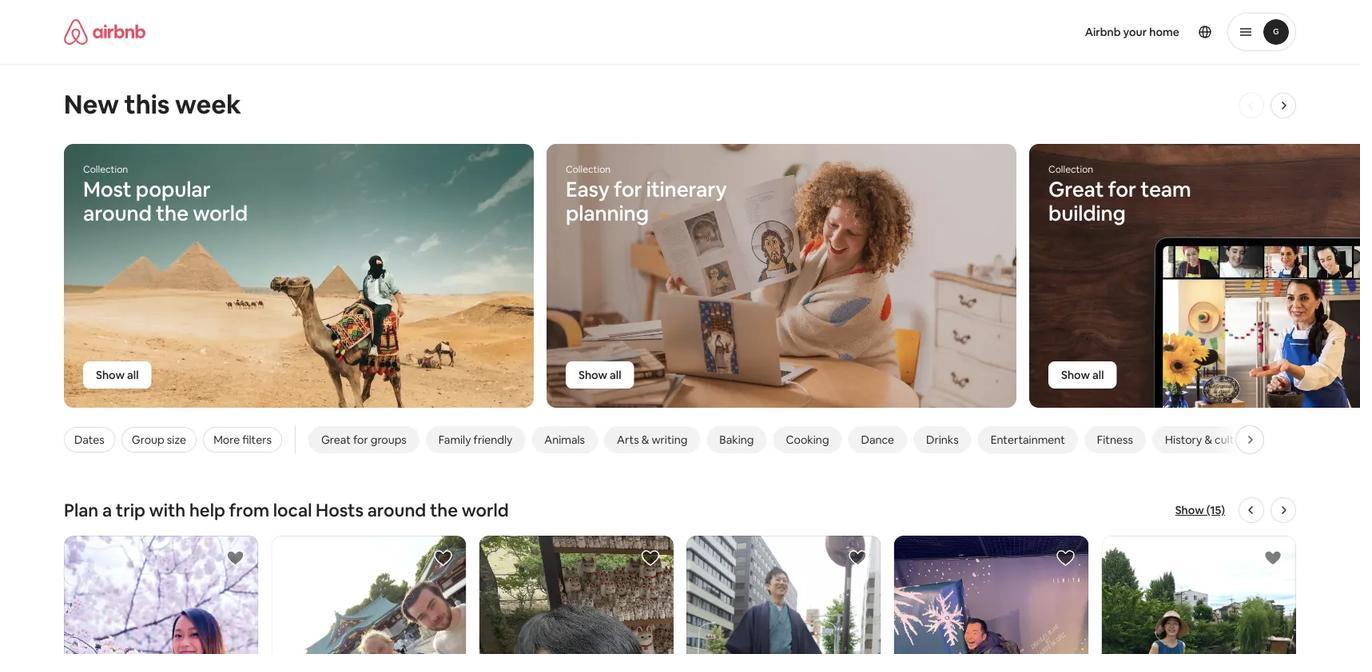 Task type: describe. For each thing, give the bounding box(es) containing it.
plan
[[64, 499, 99, 521]]

family
[[439, 433, 471, 447]]

1 horizontal spatial the
[[430, 499, 458, 521]]

show (15)
[[1176, 503, 1226, 517]]

new
[[64, 87, 119, 121]]

all for building
[[1093, 368, 1105, 382]]

& for history
[[1205, 433, 1213, 447]]

cooking
[[786, 433, 830, 447]]

plan a trip with help from local hosts around the world
[[64, 499, 509, 521]]

arts & writing element
[[617, 433, 688, 447]]

home
[[1150, 25, 1180, 39]]

help
[[189, 499, 225, 521]]

trip
[[116, 499, 145, 521]]

this week
[[124, 87, 241, 121]]

& for arts
[[642, 433, 650, 447]]

your
[[1124, 25, 1148, 39]]

planning
[[566, 200, 649, 227]]

history & culture element
[[1166, 433, 1252, 447]]

history
[[1166, 433, 1203, 447]]

2 save this experience image from the left
[[849, 549, 868, 568]]

family friendly
[[439, 433, 513, 447]]

entertainment button
[[978, 426, 1079, 453]]

show all for most popular around the world
[[96, 368, 139, 382]]

show (15) link
[[1176, 502, 1226, 518]]

popular
[[136, 176, 211, 203]]

airbnb your home link
[[1076, 15, 1190, 49]]

from
[[229, 499, 270, 521]]

baking
[[720, 433, 754, 447]]

great inside button
[[321, 433, 351, 447]]

show all link for most popular around the world
[[83, 361, 152, 389]]

a
[[102, 499, 112, 521]]

airbnb your home
[[1086, 25, 1180, 39]]

show all link for easy for itinerary planning
[[566, 361, 634, 389]]

show all link for great for team building
[[1049, 361, 1117, 389]]

dates button
[[64, 427, 115, 453]]

1 vertical spatial world
[[462, 499, 509, 521]]

collection for great
[[1049, 163, 1094, 176]]

1 save this experience image from the left
[[641, 549, 660, 568]]

more
[[214, 433, 240, 447]]

profile element
[[820, 0, 1297, 64]]

collection easy for itinerary planning
[[566, 163, 727, 227]]

for for planning
[[614, 176, 642, 203]]

airbnb
[[1086, 25, 1122, 39]]

show all for great for team building
[[1062, 368, 1105, 382]]

show all for easy for itinerary planning
[[579, 368, 622, 382]]

more filters
[[214, 433, 272, 447]]

for for building
[[1109, 176, 1137, 203]]

arts & writing
[[617, 433, 688, 447]]

all for planning
[[610, 368, 622, 382]]

new this week
[[64, 87, 241, 121]]

more filters button
[[203, 427, 282, 453]]

around inside collection most popular around the world
[[83, 200, 152, 227]]

history & culture button
[[1153, 426, 1264, 453]]

show for great for team building
[[1062, 368, 1091, 382]]

all for the
[[127, 368, 139, 382]]



Task type: locate. For each thing, give the bounding box(es) containing it.
1 horizontal spatial collection
[[566, 163, 611, 176]]

2 horizontal spatial show all link
[[1049, 361, 1117, 389]]

dance element
[[862, 433, 895, 447]]

the
[[156, 200, 189, 227], [430, 499, 458, 521]]

1 & from the left
[[642, 433, 650, 447]]

collection
[[83, 163, 128, 176], [566, 163, 611, 176], [1049, 163, 1094, 176]]

0 horizontal spatial for
[[353, 433, 368, 447]]

world
[[193, 200, 248, 227], [462, 499, 509, 521]]

collection inside the collection easy for itinerary planning
[[566, 163, 611, 176]]

show all up fitness element
[[1062, 368, 1105, 382]]

0 vertical spatial the
[[156, 200, 189, 227]]

0 horizontal spatial all
[[127, 368, 139, 382]]

2 show all from the left
[[579, 368, 622, 382]]

show for easy for itinerary planning
[[579, 368, 608, 382]]

group
[[132, 433, 164, 447]]

0 horizontal spatial show all
[[96, 368, 139, 382]]

family friendly button
[[426, 426, 526, 453]]

arts
[[617, 433, 639, 447]]

1 horizontal spatial show all
[[579, 368, 622, 382]]

show all link up arts
[[566, 361, 634, 389]]

2 horizontal spatial all
[[1093, 368, 1105, 382]]

2 collection from the left
[[566, 163, 611, 176]]

collection up building
[[1049, 163, 1094, 176]]

0 horizontal spatial collection
[[83, 163, 128, 176]]

team
[[1141, 176, 1192, 203]]

great for groups button
[[309, 426, 420, 453]]

1 horizontal spatial all
[[610, 368, 622, 382]]

new this week group
[[0, 143, 1361, 409]]

writing
[[652, 433, 688, 447]]

collection most popular around the world
[[83, 163, 248, 227]]

0 horizontal spatial save this experience image
[[641, 549, 660, 568]]

0 horizontal spatial &
[[642, 433, 650, 447]]

drinks button
[[914, 426, 972, 453]]

animals
[[545, 433, 585, 447]]

1 horizontal spatial around
[[368, 499, 426, 521]]

& left culture
[[1205, 433, 1213, 447]]

1 show all from the left
[[96, 368, 139, 382]]

for inside collection great for team building
[[1109, 176, 1137, 203]]

fitness button
[[1085, 426, 1147, 453]]

1 horizontal spatial world
[[462, 499, 509, 521]]

arts & writing button
[[605, 426, 701, 453]]

0 vertical spatial around
[[83, 200, 152, 227]]

with
[[149, 499, 186, 521]]

collection for easy
[[566, 163, 611, 176]]

animals button
[[532, 426, 598, 453]]

3 collection from the left
[[1049, 163, 1094, 176]]

great
[[1049, 176, 1104, 203], [321, 433, 351, 447]]

group size
[[132, 433, 186, 447]]

1 horizontal spatial save this experience image
[[849, 549, 868, 568]]

hosts
[[316, 499, 364, 521]]

history & culture
[[1166, 433, 1252, 447]]

1 collection from the left
[[83, 163, 128, 176]]

3 save this experience image from the left
[[1057, 549, 1076, 568]]

show up dates
[[96, 368, 125, 382]]

easy
[[566, 176, 610, 203]]

2 show all link from the left
[[566, 361, 634, 389]]

0 horizontal spatial show all link
[[83, 361, 152, 389]]

0 horizontal spatial around
[[83, 200, 152, 227]]

3 save this experience image from the left
[[1264, 549, 1283, 568]]

baking button
[[707, 426, 767, 453]]

0 horizontal spatial world
[[193, 200, 248, 227]]

show all
[[96, 368, 139, 382], [579, 368, 622, 382], [1062, 368, 1105, 382]]

(15)
[[1207, 503, 1226, 517]]

dance
[[862, 433, 895, 447]]

dates
[[74, 433, 105, 447]]

show up animals element
[[579, 368, 608, 382]]

show up the fitness button
[[1062, 368, 1091, 382]]

for left groups
[[353, 433, 368, 447]]

1 horizontal spatial show all link
[[566, 361, 634, 389]]

itinerary
[[647, 176, 727, 203]]

2 horizontal spatial collection
[[1049, 163, 1094, 176]]

show all up dates dropdown button
[[96, 368, 139, 382]]

great for groups element
[[321, 433, 407, 447]]

cooking button
[[774, 426, 842, 453]]

the down the family
[[430, 499, 458, 521]]

collection inside collection great for team building
[[1049, 163, 1094, 176]]

1 horizontal spatial save this experience image
[[434, 549, 453, 568]]

0 horizontal spatial great
[[321, 433, 351, 447]]

2 horizontal spatial show all
[[1062, 368, 1105, 382]]

fitness element
[[1098, 433, 1134, 447]]

2 horizontal spatial save this experience image
[[1057, 549, 1076, 568]]

2 horizontal spatial for
[[1109, 176, 1137, 203]]

local
[[273, 499, 312, 521]]

1 save this experience image from the left
[[226, 549, 245, 568]]

save this experience image
[[641, 549, 660, 568], [849, 549, 868, 568], [1057, 549, 1076, 568]]

all
[[127, 368, 139, 382], [610, 368, 622, 382], [1093, 368, 1105, 382]]

great inside collection great for team building
[[1049, 176, 1104, 203]]

collection up 'easy'
[[566, 163, 611, 176]]

great for groups
[[321, 433, 407, 447]]

size
[[167, 433, 186, 447]]

world inside collection most popular around the world
[[193, 200, 248, 227]]

0 vertical spatial world
[[193, 200, 248, 227]]

1 show all link from the left
[[83, 361, 152, 389]]

for inside the collection easy for itinerary planning
[[614, 176, 642, 203]]

1 horizontal spatial &
[[1205, 433, 1213, 447]]

1 vertical spatial the
[[430, 499, 458, 521]]

0 horizontal spatial save this experience image
[[226, 549, 245, 568]]

filters
[[242, 433, 272, 447]]

show
[[96, 368, 125, 382], [579, 368, 608, 382], [1062, 368, 1091, 382], [1176, 503, 1205, 517]]

2 & from the left
[[1205, 433, 1213, 447]]

& right arts
[[642, 433, 650, 447]]

most
[[83, 176, 132, 203]]

for inside great for groups button
[[353, 433, 368, 447]]

all up arts
[[610, 368, 622, 382]]

around
[[83, 200, 152, 227], [368, 499, 426, 521]]

&
[[642, 433, 650, 447], [1205, 433, 1213, 447]]

for right 'easy'
[[614, 176, 642, 203]]

1 vertical spatial around
[[368, 499, 426, 521]]

2 save this experience image from the left
[[434, 549, 453, 568]]

3 show all link from the left
[[1049, 361, 1117, 389]]

for
[[614, 176, 642, 203], [1109, 176, 1137, 203], [353, 433, 368, 447]]

2 all from the left
[[610, 368, 622, 382]]

show all link up dates dropdown button
[[83, 361, 152, 389]]

collection great for team building
[[1049, 163, 1192, 227]]

entertainment element
[[991, 433, 1066, 447]]

baking element
[[720, 433, 754, 447]]

collection up most
[[83, 163, 128, 176]]

1 horizontal spatial great
[[1049, 176, 1104, 203]]

friendly
[[474, 433, 513, 447]]

fitness
[[1098, 433, 1134, 447]]

the inside collection most popular around the world
[[156, 200, 189, 227]]

3 show all from the left
[[1062, 368, 1105, 382]]

building
[[1049, 200, 1126, 227]]

show left (15)
[[1176, 503, 1205, 517]]

1 vertical spatial great
[[321, 433, 351, 447]]

drinks
[[927, 433, 959, 447]]

0 horizontal spatial the
[[156, 200, 189, 227]]

3 all from the left
[[1093, 368, 1105, 382]]

2 horizontal spatial save this experience image
[[1264, 549, 1283, 568]]

cooking element
[[786, 433, 830, 447]]

culture
[[1215, 433, 1252, 447]]

drinks element
[[927, 433, 959, 447]]

animals element
[[545, 433, 585, 447]]

all up the group
[[127, 368, 139, 382]]

show for most popular around the world
[[96, 368, 125, 382]]

group size button
[[121, 427, 197, 453]]

all up fitness element
[[1093, 368, 1105, 382]]

1 all from the left
[[127, 368, 139, 382]]

groups
[[371, 433, 407, 447]]

save this experience image
[[226, 549, 245, 568], [434, 549, 453, 568], [1264, 549, 1283, 568]]

0 vertical spatial great
[[1049, 176, 1104, 203]]

for left team
[[1109, 176, 1137, 203]]

entertainment
[[991, 433, 1066, 447]]

family friendly element
[[439, 433, 513, 447]]

dance button
[[849, 426, 908, 453]]

1 horizontal spatial for
[[614, 176, 642, 203]]

collection inside collection most popular around the world
[[83, 163, 128, 176]]

collection for most
[[83, 163, 128, 176]]

show all up arts
[[579, 368, 622, 382]]

the right most
[[156, 200, 189, 227]]

show all link up fitness element
[[1049, 361, 1117, 389]]

show all link
[[83, 361, 152, 389], [566, 361, 634, 389], [1049, 361, 1117, 389]]



Task type: vqa. For each thing, say whether or not it's contained in the screenshot.
the middle Collection
yes



